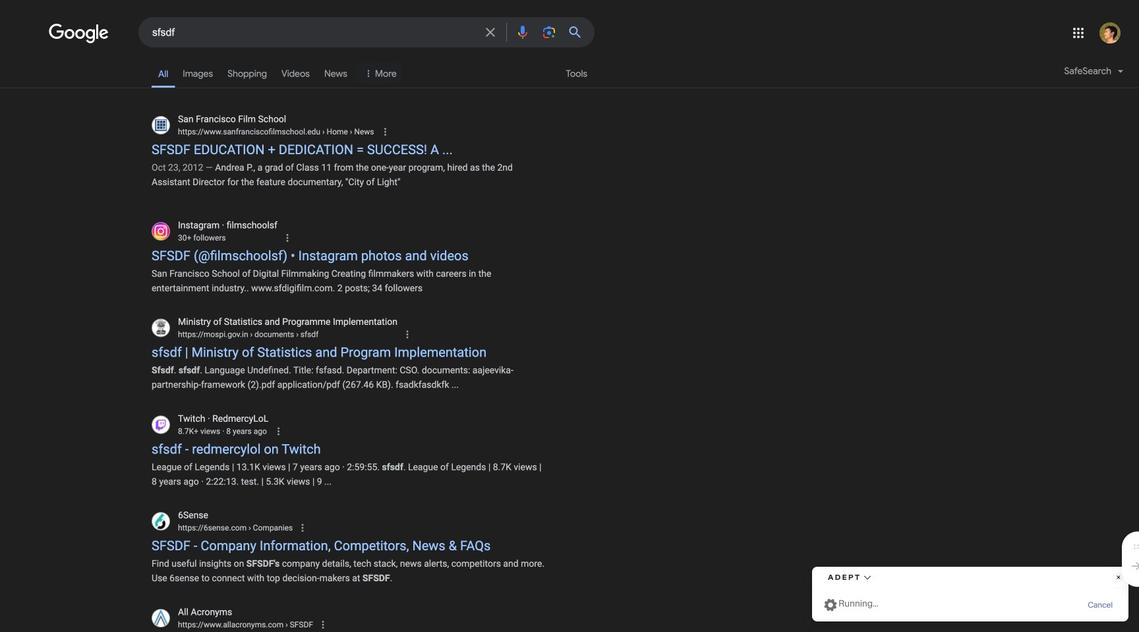 Task type: locate. For each thing, give the bounding box(es) containing it.
search by image image
[[541, 24, 557, 40]]

None text field
[[178, 126, 374, 138], [320, 127, 374, 137], [178, 426, 267, 437], [178, 619, 313, 631], [178, 126, 374, 138], [320, 127, 374, 137], [178, 426, 267, 437], [178, 619, 313, 631]]

None search field
[[0, 16, 595, 47]]

navigation
[[0, 58, 1140, 96]]

Search text field
[[152, 25, 475, 42]]

None text field
[[178, 232, 226, 244], [178, 329, 319, 341], [248, 330, 319, 339], [178, 522, 293, 534], [247, 524, 293, 533], [284, 620, 313, 630], [178, 232, 226, 244], [178, 329, 319, 341], [248, 330, 319, 339], [178, 522, 293, 534], [247, 524, 293, 533], [284, 620, 313, 630]]



Task type: describe. For each thing, give the bounding box(es) containing it.
google image
[[49, 24, 109, 44]]

search by voice image
[[515, 24, 531, 40]]



Task type: vqa. For each thing, say whether or not it's contained in the screenshot.
text box
yes



